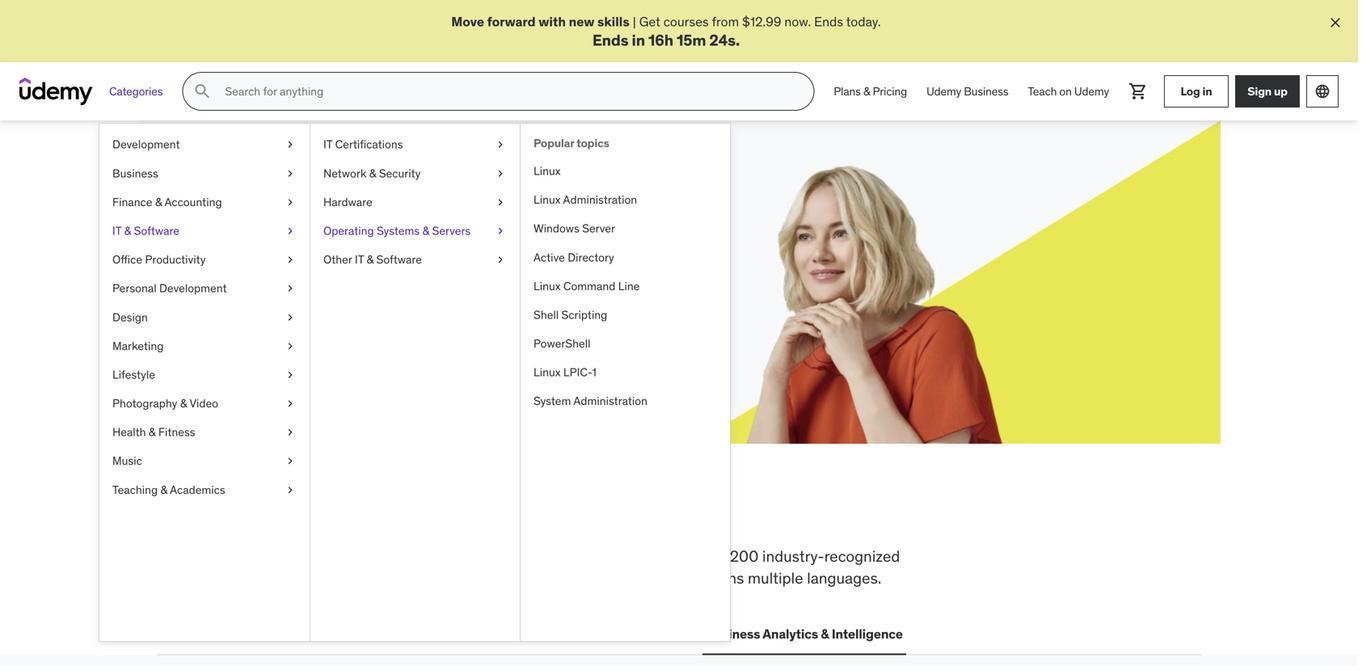 Task type: vqa. For each thing, say whether or not it's contained in the screenshot.
UDEMY
yes



Task type: describe. For each thing, give the bounding box(es) containing it.
teaching & academics link
[[99, 476, 310, 504]]

xsmall image for development
[[284, 137, 297, 153]]

active
[[534, 250, 565, 265]]

xsmall image for business
[[284, 166, 297, 181]]

udemy business link
[[917, 72, 1018, 111]]

web development button
[[157, 615, 274, 654]]

technical
[[401, 547, 464, 566]]

it & software link
[[99, 217, 310, 245]]

fitness
[[158, 425, 195, 439]]

courses
[[663, 13, 709, 30]]

critical
[[222, 547, 268, 566]]

categories button
[[99, 72, 172, 111]]

analytics
[[763, 626, 818, 642]]

hardware link
[[310, 188, 520, 217]]

udemy inside 'udemy business' link
[[927, 84, 961, 99]]

line
[[618, 279, 640, 293]]

all
[[157, 493, 204, 535]]

xsmall image for it & software
[[284, 223, 297, 239]]

xsmall image for other it & software
[[494, 252, 507, 268]]

new
[[569, 13, 595, 30]]

1
[[592, 365, 597, 380]]

linux for linux administration
[[534, 192, 561, 207]]

marketing link
[[99, 332, 310, 361]]

powershell
[[534, 336, 591, 351]]

lifestyle link
[[99, 361, 310, 389]]

sign
[[1248, 84, 1272, 98]]

choose a language image
[[1315, 83, 1331, 100]]

it certifications button
[[287, 615, 389, 654]]

teach
[[1028, 84, 1057, 99]]

systems
[[377, 224, 420, 238]]

health
[[112, 425, 146, 439]]

linux for linux command line
[[534, 279, 561, 293]]

xsmall image for operating systems & servers
[[494, 223, 507, 239]]

xsmall image for health & fitness
[[284, 425, 297, 440]]

0 horizontal spatial software
[[134, 224, 179, 238]]

Search for anything text field
[[222, 78, 794, 105]]

on
[[1059, 84, 1072, 99]]

web
[[160, 626, 187, 642]]

covering critical workplace skills to technical topics, including prep content for over 200 industry-recognized certifications, our catalog supports well-rounded professional development and spans multiple languages.
[[157, 547, 900, 588]]

you
[[361, 493, 419, 535]]

operating systems & servers
[[323, 224, 471, 238]]

xsmall image for finance & accounting
[[284, 194, 297, 210]]

0 vertical spatial development
[[112, 137, 180, 152]]

log in
[[1181, 84, 1212, 98]]

office productivity link
[[99, 245, 310, 274]]

& for accounting
[[155, 195, 162, 209]]

office productivity
[[112, 252, 206, 267]]

shopping cart with 0 items image
[[1129, 82, 1148, 101]]

forward
[[487, 13, 536, 30]]

system
[[534, 394, 571, 408]]

it certifications for it certifications link
[[323, 137, 403, 152]]

development link
[[99, 130, 310, 159]]

& down a
[[367, 252, 374, 267]]

windows server link
[[521, 214, 730, 243]]

photography
[[112, 396, 177, 411]]

xsmall image for it certifications
[[494, 137, 507, 153]]

in inside move forward with new skills | get courses from $12.99 now. ends today. ends in 16h 15m 24s .
[[632, 30, 645, 50]]

business link
[[99, 159, 310, 188]]

xsmall image for lifestyle
[[284, 367, 297, 383]]

& for pricing
[[863, 84, 870, 99]]

design
[[112, 310, 148, 324]]

linux for linux lpic-1
[[534, 365, 561, 380]]

expand
[[215, 231, 259, 248]]

shell
[[534, 308, 559, 322]]

and
[[674, 568, 700, 588]]

1 horizontal spatial ends
[[814, 13, 843, 30]]

teach on udemy link
[[1018, 72, 1119, 111]]

operating systems & servers link
[[310, 217, 520, 245]]

1 vertical spatial your
[[262, 231, 286, 248]]

xsmall image for teaching & academics
[[284, 482, 297, 498]]

personal development link
[[99, 274, 310, 303]]

administration for linux administration
[[563, 192, 637, 207]]

little
[[459, 231, 485, 248]]

operating systems & servers element
[[520, 124, 730, 641]]

workplace
[[272, 547, 342, 566]]

system administration
[[534, 394, 648, 408]]

topics,
[[467, 547, 513, 566]]

communication button
[[587, 615, 689, 654]]

leadership
[[405, 626, 472, 642]]

industry-
[[762, 547, 824, 566]]

& for video
[[180, 396, 187, 411]]

windows server
[[534, 221, 615, 236]]

xsmall image for photography & video
[[284, 396, 297, 412]]

up
[[1274, 84, 1288, 98]]

now.
[[785, 13, 811, 30]]

xsmall image for marketing
[[284, 338, 297, 354]]

1 horizontal spatial software
[[376, 252, 422, 267]]

0 vertical spatial for
[[292, 191, 330, 224]]

teach on udemy
[[1028, 84, 1109, 99]]

photography & video
[[112, 396, 218, 411]]

scripting
[[561, 308, 607, 322]]

potential
[[290, 231, 341, 248]]

linux command line link
[[521, 272, 730, 301]]

other
[[323, 252, 352, 267]]

music
[[112, 454, 142, 468]]

plans
[[834, 84, 861, 99]]

prep
[[583, 547, 614, 566]]

from
[[712, 13, 739, 30]]

server
[[582, 221, 615, 236]]

business analytics & intelligence button
[[702, 615, 906, 654]]

plans & pricing link
[[824, 72, 917, 111]]

need
[[425, 493, 503, 535]]

hardware
[[323, 195, 372, 209]]

catalog
[[280, 568, 330, 588]]

log
[[1181, 84, 1200, 98]]

& for software
[[124, 224, 131, 238]]

0 horizontal spatial ends
[[592, 30, 629, 50]]

linux lpic-1 link
[[521, 358, 730, 387]]

command
[[563, 279, 616, 293]]

& for fitness
[[149, 425, 156, 439]]

categories
[[109, 84, 163, 99]]

0 vertical spatial your
[[335, 191, 393, 224]]

well-
[[399, 568, 432, 588]]

certifications for it certifications link
[[335, 137, 403, 152]]



Task type: locate. For each thing, give the bounding box(es) containing it.
skills left |
[[597, 13, 630, 30]]

professional
[[493, 568, 577, 588]]

it certifications link
[[310, 130, 520, 159]]

xsmall image for office productivity
[[284, 252, 297, 268]]

0 horizontal spatial as
[[443, 231, 456, 248]]

xsmall image inside "health & fitness" link
[[284, 425, 297, 440]]

& left 'security'
[[369, 166, 376, 181]]

today. inside 'skills for your future expand your potential with a course for as little as $12.99. sale ends today.'
[[320, 249, 354, 266]]

video
[[190, 396, 218, 411]]

intelligence
[[832, 626, 903, 642]]

administration up server
[[563, 192, 637, 207]]

4 linux from the top
[[534, 365, 561, 380]]

xsmall image inside development link
[[284, 137, 297, 153]]

0 horizontal spatial in
[[509, 493, 540, 535]]

for up 'and'
[[674, 547, 693, 566]]

xsmall image inside hardware link
[[494, 194, 507, 210]]

active directory link
[[521, 243, 730, 272]]

0 vertical spatial administration
[[563, 192, 637, 207]]

udemy
[[927, 84, 961, 99], [1074, 84, 1109, 99]]

in inside the log in link
[[1203, 84, 1212, 98]]

marketing
[[112, 339, 164, 353]]

1 vertical spatial today.
[[320, 249, 354, 266]]

0 horizontal spatial for
[[292, 191, 330, 224]]

it
[[323, 137, 332, 152], [112, 224, 121, 238], [355, 252, 364, 267], [290, 626, 301, 642]]

1 linux from the top
[[534, 164, 561, 178]]

our
[[254, 568, 276, 588]]

for right course
[[424, 231, 439, 248]]

& up "office"
[[124, 224, 131, 238]]

& right plans
[[863, 84, 870, 99]]

xsmall image inside music link
[[284, 453, 297, 469]]

including
[[516, 547, 579, 566]]

& right finance
[[155, 195, 162, 209]]

xsmall image
[[284, 137, 297, 153], [494, 137, 507, 153], [284, 166, 297, 181], [494, 166, 507, 181], [284, 223, 297, 239], [494, 252, 507, 268], [284, 281, 297, 296], [284, 338, 297, 354], [284, 396, 297, 412], [284, 425, 297, 440], [284, 482, 297, 498]]

1 udemy from the left
[[927, 84, 961, 99]]

0 horizontal spatial today.
[[320, 249, 354, 266]]

linux up the shell
[[534, 279, 561, 293]]

business inside business analytics & intelligence button
[[706, 626, 760, 642]]

linux lpic-1
[[534, 365, 597, 380]]

powershell link
[[521, 329, 730, 358]]

1 horizontal spatial business
[[706, 626, 760, 642]]

in right log
[[1203, 84, 1212, 98]]

operating
[[323, 224, 374, 238]]

with
[[539, 13, 566, 30], [344, 231, 368, 248]]

administration for system administration
[[573, 394, 648, 408]]

2 horizontal spatial for
[[674, 547, 693, 566]]

xsmall image
[[284, 194, 297, 210], [494, 194, 507, 210], [494, 223, 507, 239], [284, 252, 297, 268], [284, 309, 297, 325], [284, 367, 297, 383], [284, 453, 297, 469]]

linux down popular
[[534, 164, 561, 178]]

& inside "link"
[[160, 482, 167, 497]]

business left teach
[[964, 84, 1009, 99]]

0 vertical spatial business
[[964, 84, 1009, 99]]

as right little
[[488, 231, 501, 248]]

skills
[[597, 13, 630, 30], [268, 493, 355, 535], [346, 547, 380, 566]]

& right teaching
[[160, 482, 167, 497]]

with left new
[[539, 13, 566, 30]]

network
[[323, 166, 367, 181]]

xsmall image for music
[[284, 453, 297, 469]]

xsmall image inside office productivity link
[[284, 252, 297, 268]]

xsmall image inside 'teaching & academics' "link"
[[284, 482, 297, 498]]

2 horizontal spatial in
[[1203, 84, 1212, 98]]

development inside button
[[190, 626, 271, 642]]

xsmall image inside the personal development link
[[284, 281, 297, 296]]

other it & software link
[[310, 245, 520, 274]]

today. inside move forward with new skills | get courses from $12.99 now. ends today. ends in 16h 15m 24s .
[[846, 13, 881, 30]]

plans & pricing
[[834, 84, 907, 99]]

development down categories dropdown button
[[112, 137, 180, 152]]

1 horizontal spatial today.
[[846, 13, 881, 30]]

ends right now.
[[814, 13, 843, 30]]

1 vertical spatial it certifications
[[290, 626, 386, 642]]

it certifications inside button
[[290, 626, 386, 642]]

personal development
[[112, 281, 227, 296]]

& inside button
[[821, 626, 829, 642]]

network & security
[[323, 166, 421, 181]]

your up a
[[335, 191, 393, 224]]

xsmall image inside lifestyle "link"
[[284, 367, 297, 383]]

1 vertical spatial software
[[376, 252, 422, 267]]

business inside business link
[[112, 166, 158, 181]]

in up the including
[[509, 493, 540, 535]]

0 horizontal spatial with
[[344, 231, 368, 248]]

it for it certifications button
[[290, 626, 301, 642]]

1 vertical spatial business
[[112, 166, 158, 181]]

office
[[112, 252, 142, 267]]

submit search image
[[193, 82, 212, 101]]

it inside button
[[290, 626, 301, 642]]

it certifications for it certifications button
[[290, 626, 386, 642]]

1 vertical spatial for
[[424, 231, 439, 248]]

xsmall image inside it certifications link
[[494, 137, 507, 153]]

udemy image
[[19, 78, 93, 105]]

it for it certifications link
[[323, 137, 332, 152]]

xsmall image for network & security
[[494, 166, 507, 181]]

$12.99
[[742, 13, 781, 30]]

for up potential
[[292, 191, 330, 224]]

today. down potential
[[320, 249, 354, 266]]

network & security link
[[310, 159, 520, 188]]

windows
[[534, 221, 579, 236]]

business inside 'udemy business' link
[[964, 84, 1009, 99]]

data
[[492, 626, 520, 642]]

move
[[451, 13, 484, 30]]

personal
[[112, 281, 157, 296]]

& right analytics at the right
[[821, 626, 829, 642]]

skills inside move forward with new skills | get courses from $12.99 now. ends today. ends in 16h 15m 24s .
[[597, 13, 630, 30]]

0 vertical spatial certifications
[[335, 137, 403, 152]]

photography & video link
[[99, 389, 310, 418]]

data science
[[492, 626, 571, 642]]

& for security
[[369, 166, 376, 181]]

certifications up network & security
[[335, 137, 403, 152]]

certifications
[[335, 137, 403, 152], [304, 626, 386, 642]]

for for your
[[424, 231, 439, 248]]

linux link
[[521, 157, 730, 186]]

1 vertical spatial development
[[159, 281, 227, 296]]

0 horizontal spatial business
[[112, 166, 158, 181]]

certifications for it certifications button
[[304, 626, 386, 642]]

1 horizontal spatial udemy
[[1074, 84, 1109, 99]]

0 vertical spatial today.
[[846, 13, 881, 30]]

0 horizontal spatial your
[[262, 231, 286, 248]]

2 vertical spatial business
[[706, 626, 760, 642]]

linux up system
[[534, 365, 561, 380]]

content
[[618, 547, 671, 566]]

as
[[443, 231, 456, 248], [488, 231, 501, 248]]

rounded
[[432, 568, 490, 588]]

linux inside 'link'
[[534, 365, 561, 380]]

other it & software
[[323, 252, 422, 267]]

0 vertical spatial with
[[539, 13, 566, 30]]

course
[[381, 231, 420, 248]]

1 vertical spatial with
[[344, 231, 368, 248]]

development right web
[[190, 626, 271, 642]]

multiple
[[748, 568, 803, 588]]

business for business
[[112, 166, 158, 181]]

1 vertical spatial certifications
[[304, 626, 386, 642]]

business down the spans at the bottom right of page
[[706, 626, 760, 642]]

udemy right pricing
[[927, 84, 961, 99]]

xsmall image for hardware
[[494, 194, 507, 210]]

all the skills you need in one place
[[157, 493, 695, 535]]

skills up the supports
[[346, 547, 380, 566]]

2 vertical spatial development
[[190, 626, 271, 642]]

& for academics
[[160, 482, 167, 497]]

3 linux from the top
[[534, 279, 561, 293]]

skills up the workplace at the bottom of page
[[268, 493, 355, 535]]

it right other
[[355, 252, 364, 267]]

skills inside covering critical workplace skills to technical topics, including prep content for over 200 industry-recognized certifications, our catalog supports well-rounded professional development and spans multiple languages.
[[346, 547, 380, 566]]

business analytics & intelligence
[[706, 626, 903, 642]]

today. right now.
[[846, 13, 881, 30]]

shell scripting link
[[521, 301, 730, 329]]

as left little
[[443, 231, 456, 248]]

finance
[[112, 195, 152, 209]]

finance & accounting link
[[99, 188, 310, 217]]

it up network
[[323, 137, 332, 152]]

software down course
[[376, 252, 422, 267]]

xsmall image inside finance & accounting link
[[284, 194, 297, 210]]

xsmall image inside design link
[[284, 309, 297, 325]]

for inside covering critical workplace skills to technical topics, including prep content for over 200 industry-recognized certifications, our catalog supports well-rounded professional development and spans multiple languages.
[[674, 547, 693, 566]]

in down |
[[632, 30, 645, 50]]

linux administration link
[[521, 186, 730, 214]]

skills for your future expand your potential with a course for as little as $12.99. sale ends today.
[[215, 191, 501, 266]]

close image
[[1327, 15, 1344, 31]]

software up office productivity at left
[[134, 224, 179, 238]]

xsmall image inside network & security link
[[494, 166, 507, 181]]

2 horizontal spatial business
[[964, 84, 1009, 99]]

0 vertical spatial it certifications
[[323, 137, 403, 152]]

for
[[292, 191, 330, 224], [424, 231, 439, 248], [674, 547, 693, 566]]

for for workplace
[[674, 547, 693, 566]]

it down catalog
[[290, 626, 301, 642]]

a
[[371, 231, 378, 248]]

lifestyle
[[112, 367, 155, 382]]

linux for linux
[[534, 164, 561, 178]]

1 horizontal spatial as
[[488, 231, 501, 248]]

xsmall image inside operating systems & servers link
[[494, 223, 507, 239]]

& left video on the bottom of page
[[180, 396, 187, 411]]

2 vertical spatial for
[[674, 547, 693, 566]]

xsmall image for design
[[284, 309, 297, 325]]

communication
[[590, 626, 686, 642]]

your up "sale" on the left top of page
[[262, 231, 286, 248]]

ends
[[288, 249, 317, 266]]

xsmall image inside photography & video link
[[284, 396, 297, 412]]

business up finance
[[112, 166, 158, 181]]

music link
[[99, 447, 310, 476]]

certifications inside button
[[304, 626, 386, 642]]

xsmall image inside marketing link
[[284, 338, 297, 354]]

development for web
[[190, 626, 271, 642]]

shell scripting
[[534, 308, 607, 322]]

ends down new
[[592, 30, 629, 50]]

xsmall image inside business link
[[284, 166, 297, 181]]

2 linux from the top
[[534, 192, 561, 207]]

1 vertical spatial skills
[[268, 493, 355, 535]]

to
[[384, 547, 398, 566]]

it certifications up network & security
[[323, 137, 403, 152]]

science
[[523, 626, 571, 642]]

linux up windows
[[534, 192, 561, 207]]

1 horizontal spatial with
[[539, 13, 566, 30]]

& left servers
[[422, 224, 429, 238]]

0 horizontal spatial udemy
[[927, 84, 961, 99]]

linux command line
[[534, 279, 640, 293]]

supports
[[334, 568, 395, 588]]

sign up
[[1248, 84, 1288, 98]]

business for business analytics & intelligence
[[706, 626, 760, 642]]

development down office productivity link
[[159, 281, 227, 296]]

1 vertical spatial in
[[1203, 84, 1212, 98]]

linux
[[534, 164, 561, 178], [534, 192, 561, 207], [534, 279, 561, 293], [534, 365, 561, 380]]

1 as from the left
[[443, 231, 456, 248]]

udemy inside "teach on udemy" link
[[1074, 84, 1109, 99]]

0 vertical spatial software
[[134, 224, 179, 238]]

it for it & software link
[[112, 224, 121, 238]]

data science button
[[488, 615, 574, 654]]

1 horizontal spatial your
[[335, 191, 393, 224]]

with left a
[[344, 231, 368, 248]]

1 horizontal spatial in
[[632, 30, 645, 50]]

it certifications down the supports
[[290, 626, 386, 642]]

2 vertical spatial skills
[[346, 547, 380, 566]]

development for personal
[[159, 281, 227, 296]]

certifications down the supports
[[304, 626, 386, 642]]

sign up link
[[1235, 75, 1300, 108]]

1 horizontal spatial for
[[424, 231, 439, 248]]

2 as from the left
[[488, 231, 501, 248]]

development
[[112, 137, 180, 152], [159, 281, 227, 296], [190, 626, 271, 642]]

xsmall image inside it & software link
[[284, 223, 297, 239]]

with inside move forward with new skills | get courses from $12.99 now. ends today. ends in 16h 15m 24s .
[[539, 13, 566, 30]]

1 vertical spatial administration
[[573, 394, 648, 408]]

with inside 'skills for your future expand your potential with a course for as little as $12.99. sale ends today.'
[[344, 231, 368, 248]]

udemy right the "on"
[[1074, 84, 1109, 99]]

xsmall image inside other it & software link
[[494, 252, 507, 268]]

topics
[[577, 136, 609, 151]]

2 vertical spatial in
[[509, 493, 540, 535]]

teaching
[[112, 482, 158, 497]]

administration down linux lpic-1 'link'
[[573, 394, 648, 408]]

it up "office"
[[112, 224, 121, 238]]

security
[[379, 166, 421, 181]]

& right health
[[149, 425, 156, 439]]

move forward with new skills | get courses from $12.99 now. ends today. ends in 16h 15m 24s .
[[451, 13, 881, 50]]

0 vertical spatial in
[[632, 30, 645, 50]]

2 udemy from the left
[[1074, 84, 1109, 99]]

0 vertical spatial skills
[[597, 13, 630, 30]]

the
[[210, 493, 262, 535]]

sale
[[260, 249, 285, 266]]

$12.99.
[[215, 249, 257, 266]]

in
[[632, 30, 645, 50], [1203, 84, 1212, 98], [509, 493, 540, 535]]

.
[[736, 30, 740, 50]]

certifications,
[[157, 568, 250, 588]]

xsmall image for personal development
[[284, 281, 297, 296]]



